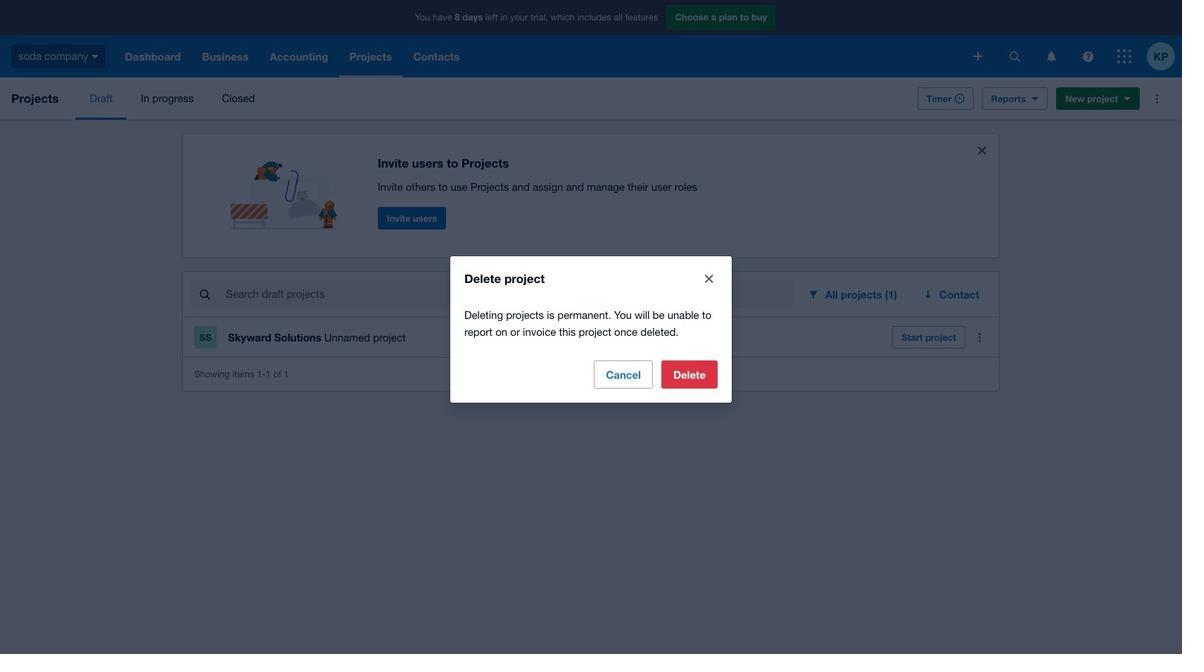 Task type: locate. For each thing, give the bounding box(es) containing it.
Search draft projects search field
[[225, 281, 793, 308]]

svg image
[[1010, 51, 1021, 62], [1047, 51, 1056, 62], [1083, 51, 1094, 62], [92, 55, 99, 58]]

banner
[[0, 0, 1183, 77]]

1 horizontal spatial svg image
[[1118, 49, 1132, 63]]

dialog
[[451, 256, 732, 402]]

svg image
[[1118, 49, 1132, 63], [974, 52, 983, 61]]



Task type: describe. For each thing, give the bounding box(es) containing it.
0 horizontal spatial svg image
[[974, 52, 983, 61]]

invite users to projects image
[[231, 145, 344, 230]]



Task type: vqa. For each thing, say whether or not it's contained in the screenshot.
DIALOG
yes



